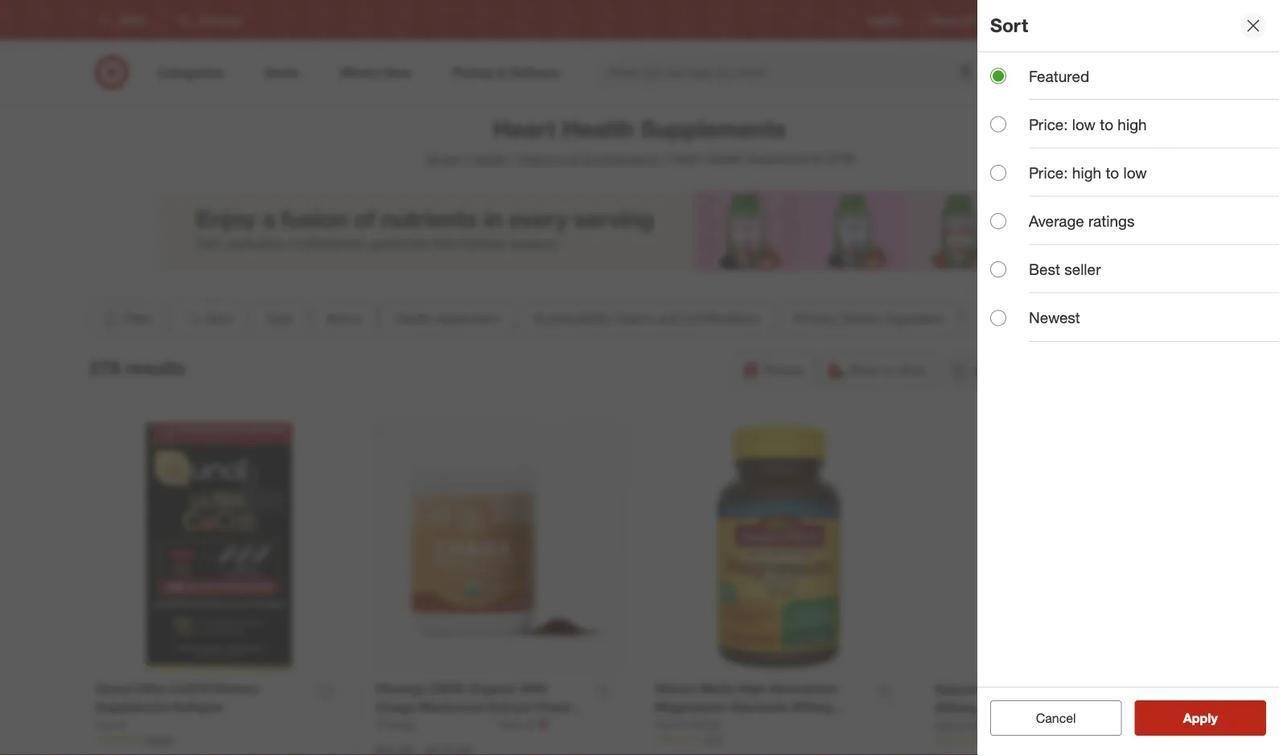 Task type: locate. For each thing, give the bounding box(es) containing it.
sort right ad
[[991, 14, 1029, 37]]

target
[[424, 151, 460, 167]]

1 vertical spatial heart
[[670, 151, 702, 167]]

application
[[436, 311, 501, 326]]

search
[[977, 66, 1016, 82]]

0 horizontal spatial dietary
[[214, 681, 259, 697]]

usda
[[429, 681, 465, 697]]

2 vertical spatial heart
[[936, 719, 970, 735]]

supplement inside qunol ultra coq10 dietary supplement softgels
[[95, 700, 169, 715]]

high
[[1118, 115, 1147, 134], [1073, 164, 1102, 182]]

- inside the nature made high absorption magnesium glycinate 200mg supplement capsules - 60ct
[[793, 718, 798, 734]]

278
[[89, 357, 120, 380]]

magnesium up 313 at right bottom
[[655, 700, 727, 715]]

0 horizontal spatial &
[[571, 151, 579, 167]]

supplement inside nature made magnesium oxide 250mg  muscle, nerve, bone & heart support supplement tablets - 200ct
[[1027, 719, 1100, 735]]

0 horizontal spatial sort
[[207, 311, 232, 326]]

1 horizontal spatial sort
[[991, 14, 1029, 37]]

1 vimergy from the top
[[375, 681, 425, 697]]

primary dietary ingredient
[[793, 311, 944, 326]]

0 vertical spatial -
[[793, 718, 798, 734]]

/ right target
[[463, 151, 467, 167]]

0 horizontal spatial magnesium
[[655, 700, 727, 715]]

average ratings
[[1029, 212, 1135, 231]]

price:
[[1029, 115, 1068, 134], [1029, 164, 1068, 182]]

price: for price: high to low
[[1029, 164, 1068, 182]]

to up price: high to low
[[1100, 115, 1114, 134]]

1 / from the left
[[463, 151, 467, 167]]

0 horizontal spatial -
[[793, 718, 798, 734]]

0 vertical spatial qunol
[[95, 681, 132, 697]]

nature for nature made magnesium oxide 250mg  muscle, nerve, bone & heart support supplement tablets - 200ct link
[[936, 682, 977, 698]]

muscle,
[[980, 700, 1027, 716]]

1 vertical spatial to
[[1106, 164, 1120, 182]]

1 vertical spatial dietary
[[214, 681, 259, 697]]

nature made up 313 at right bottom
[[655, 718, 721, 732]]

dietary right primary
[[841, 311, 882, 326]]

high down the price: low to high
[[1073, 164, 1102, 182]]

support
[[974, 719, 1023, 735]]

1 vertical spatial vimergy
[[375, 718, 416, 732]]

bone
[[1074, 700, 1105, 716]]

1 vertical spatial -
[[982, 737, 988, 753]]

nature inside nature made magnesium oxide 250mg  muscle, nerve, bone & heart support supplement tablets - 200ct
[[936, 682, 977, 698]]

nature made high absorption magnesium glycinate 200mg supplement capsules - 60ct
[[655, 681, 837, 734]]

magnesium up nerve, at right
[[1018, 682, 1089, 698]]

qunol
[[95, 681, 132, 697], [95, 718, 125, 732]]

0 vertical spatial vimergy
[[375, 681, 425, 697]]

featured
[[1029, 67, 1090, 85]]

advertisement region
[[157, 191, 1123, 271]]

tablets
[[936, 737, 979, 753]]

supplement left "capsules"
[[655, 718, 729, 734]]

0 vertical spatial low
[[1073, 115, 1096, 134]]

mushroom
[[419, 700, 485, 715]]

vimergy link
[[375, 717, 496, 733]]

313 link
[[655, 733, 903, 747]]

vimergy up chaga
[[375, 681, 425, 697]]

nature made
[[655, 718, 721, 732], [936, 718, 1001, 733]]

sort button
[[171, 301, 245, 336]]

0 vertical spatial magnesium
[[1018, 682, 1089, 698]]

0 horizontal spatial nature made
[[655, 718, 721, 732]]

50586
[[145, 734, 172, 746]]

made
[[700, 681, 734, 697], [980, 682, 1014, 698], [693, 718, 721, 732], [973, 718, 1001, 733]]

0 horizontal spatial heart
[[493, 114, 556, 143]]

price: up average
[[1029, 164, 1068, 182]]

0 vertical spatial dietary
[[841, 311, 882, 326]]

/
[[463, 151, 467, 167], [511, 151, 515, 167], [662, 151, 667, 167]]

/ right health link
[[511, 151, 515, 167]]

brand
[[327, 311, 361, 326]]

& right vitamins at the left top
[[571, 151, 579, 167]]

1 horizontal spatial &
[[1109, 700, 1118, 716]]

1 vertical spatial magnesium
[[655, 700, 727, 715]]

magnesium
[[1018, 682, 1089, 698], [655, 700, 727, 715]]

3 / from the left
[[662, 151, 667, 167]]

0 vertical spatial &
[[571, 151, 579, 167]]

qunol down qunol ultra coq10 dietary supplement softgels
[[95, 718, 125, 732]]

1 horizontal spatial nature made
[[936, 718, 1001, 733]]

331
[[985, 735, 1002, 747]]

oxide
[[1092, 682, 1128, 698]]

nature made magnesium oxide 250mg  muscle, nerve, bone & heart support supplement tablets - 200ct image
[[936, 423, 1184, 672], [936, 423, 1184, 672]]

product
[[978, 311, 1023, 326]]

qunol ultra coq10 dietary supplement softgels
[[95, 681, 259, 715]]

qunol link
[[95, 717, 125, 733]]

nature made link
[[655, 717, 721, 733], [936, 718, 1001, 734]]

shop in store button
[[820, 352, 937, 388]]

- down support in the right of the page
[[982, 737, 988, 753]]

1 horizontal spatial high
[[1118, 115, 1147, 134]]

2 horizontal spatial /
[[662, 151, 667, 167]]

vimergy usda organic wild chaga mushroom extract powder, 166 servings image
[[375, 423, 623, 671], [375, 423, 623, 671]]

1 horizontal spatial -
[[982, 737, 988, 753]]

made inside the nature made high absorption magnesium glycinate 200mg supplement capsules - 60ct
[[700, 681, 734, 697]]

certifications
[[683, 311, 760, 326]]

magnesium inside the nature made high absorption magnesium glycinate 200mg supplement capsules - 60ct
[[655, 700, 727, 715]]

& inside nature made magnesium oxide 250mg  muscle, nerve, bone & heart support supplement tablets - 200ct
[[1109, 700, 1118, 716]]

250mg
[[936, 700, 976, 716]]

vitamins & supplements link
[[518, 151, 659, 167]]

0 vertical spatial high
[[1118, 115, 1147, 134]]

weekly
[[929, 14, 960, 26]]

sort left the type
[[207, 311, 232, 326]]

registry
[[868, 14, 903, 26]]

& down the oxide
[[1109, 700, 1118, 716]]

1 horizontal spatial dietary
[[841, 311, 882, 326]]

& inside heart health supplements target / health / vitamins & supplements / heart health supplements (278)
[[571, 151, 579, 167]]

- left 60ct
[[793, 718, 798, 734]]

1 horizontal spatial supplement
[[655, 718, 729, 734]]

supplement down ultra
[[95, 700, 169, 715]]

1 horizontal spatial magnesium
[[1018, 682, 1089, 698]]

coq10
[[169, 681, 210, 697]]

2 price: from the top
[[1029, 164, 1068, 182]]

qunol up qunol link
[[95, 681, 132, 697]]

qunol for qunol ultra coq10 dietary supplement softgels
[[95, 681, 132, 697]]

made inside nature made magnesium oxide 250mg  muscle, nerve, bone & heart support supplement tablets - 200ct
[[980, 682, 1014, 698]]

low
[[1073, 115, 1096, 134], [1124, 164, 1147, 182]]

redcard link
[[1001, 13, 1039, 27]]

nature made link up 313 at right bottom
[[655, 717, 721, 733]]

1 vertical spatial low
[[1124, 164, 1147, 182]]

day
[[1010, 362, 1032, 378]]

nature made high absorption magnesium glycinate 200mg supplement capsules - 60ct image
[[655, 423, 903, 671], [655, 423, 903, 671]]

0 vertical spatial price:
[[1029, 115, 1068, 134]]

1 vertical spatial &
[[1109, 700, 1118, 716]]

1 vertical spatial qunol
[[95, 718, 125, 732]]

nature made for 250mg
[[936, 718, 1001, 733]]

None radio
[[991, 68, 1007, 84], [991, 262, 1007, 278], [991, 68, 1007, 84], [991, 262, 1007, 278]]

new
[[499, 718, 522, 732]]

heart inside nature made magnesium oxide 250mg  muscle, nerve, bone & heart support supplement tablets - 200ct
[[936, 719, 970, 735]]

primary
[[793, 311, 838, 326]]

1 horizontal spatial heart
[[670, 151, 702, 167]]

nature made for magnesium
[[655, 718, 721, 732]]

qunol inside qunol ultra coq10 dietary supplement softgels
[[95, 681, 132, 697]]

softgels
[[172, 700, 223, 715]]

vimergy
[[375, 681, 425, 697], [375, 718, 416, 732]]

0 horizontal spatial /
[[463, 151, 467, 167]]

price: down featured
[[1029, 115, 1068, 134]]

nature made link down 250mg
[[936, 718, 1001, 734]]

0 horizontal spatial high
[[1073, 164, 1102, 182]]

qunol for qunol
[[95, 718, 125, 732]]

1 price: from the top
[[1029, 115, 1068, 134]]

delivery
[[1036, 362, 1082, 378]]

supplements
[[641, 114, 786, 143], [583, 151, 659, 167], [747, 151, 823, 167]]

low up ratings
[[1124, 164, 1147, 182]]

made left high
[[700, 681, 734, 697]]

- inside nature made magnesium oxide 250mg  muscle, nerve, bone & heart support supplement tablets - 200ct
[[982, 737, 988, 753]]

health application
[[395, 311, 501, 326]]

-
[[793, 718, 798, 734], [982, 737, 988, 753]]

low up price: high to low
[[1073, 115, 1096, 134]]

heart
[[493, 114, 556, 143], [670, 151, 702, 167], [936, 719, 970, 735]]

health application button
[[381, 301, 514, 336]]

pickup
[[764, 362, 803, 378]]

health inside button
[[395, 311, 432, 326]]

price: low to high
[[1029, 115, 1147, 134]]

313
[[705, 734, 722, 746]]

nature made link for magnesium
[[655, 717, 721, 733]]

to up ratings
[[1106, 164, 1120, 182]]

1 qunol from the top
[[95, 681, 132, 697]]

0 vertical spatial sort
[[991, 14, 1029, 37]]

apply
[[1184, 711, 1218, 726]]

nature made down 250mg
[[936, 718, 1001, 733]]

dietary up softgels
[[214, 681, 259, 697]]

0 horizontal spatial nature made link
[[655, 717, 721, 733]]

/ right vitamins & supplements link at top
[[662, 151, 667, 167]]

vimergy inside vimergy usda organic wild chaga mushroom extract powder, 166 servings
[[375, 681, 425, 697]]

newest
[[1029, 309, 1081, 327]]

made up 'muscle,' on the right bottom of the page
[[980, 682, 1014, 698]]

None radio
[[991, 116, 1007, 133], [991, 165, 1007, 181], [991, 213, 1007, 229], [991, 310, 1007, 326], [991, 116, 1007, 133], [991, 165, 1007, 181], [991, 213, 1007, 229], [991, 310, 1007, 326]]

vimergy down chaga
[[375, 718, 416, 732]]

2 horizontal spatial heart
[[936, 719, 970, 735]]

nature
[[655, 681, 697, 697], [936, 682, 977, 698], [655, 718, 689, 732], [936, 718, 969, 733]]

sponsored
[[1075, 272, 1123, 284]]

0 horizontal spatial supplement
[[95, 700, 169, 715]]

nature inside the nature made high absorption magnesium glycinate 200mg supplement capsules - 60ct
[[655, 681, 697, 697]]

200ct
[[991, 737, 1025, 753]]

qunol ultra coq10 dietary supplement softgels image
[[95, 423, 343, 671], [95, 423, 343, 671]]

form
[[1027, 311, 1057, 326]]

redcard
[[1001, 14, 1039, 26]]

1 horizontal spatial nature made link
[[936, 718, 1001, 734]]

2 vimergy from the top
[[375, 718, 416, 732]]

supplement down nerve, at right
[[1027, 719, 1100, 735]]

product form
[[978, 311, 1057, 326]]

1 vertical spatial price:
[[1029, 164, 1068, 182]]

1 horizontal spatial /
[[511, 151, 515, 167]]

made up 331
[[973, 718, 1001, 733]]

heart health supplements target / health / vitamins & supplements / heart health supplements (278)
[[424, 114, 855, 167]]

2 horizontal spatial supplement
[[1027, 719, 1100, 735]]

(278)
[[827, 151, 855, 167]]

health
[[562, 114, 634, 143], [470, 151, 508, 167], [706, 151, 743, 167], [395, 311, 432, 326]]

high up price: high to low
[[1118, 115, 1147, 134]]

2 qunol from the top
[[95, 718, 125, 732]]

nature made link for 250mg
[[936, 718, 1001, 734]]

absorption
[[770, 681, 837, 697]]

0 vertical spatial to
[[1100, 115, 1114, 134]]

1 vertical spatial sort
[[207, 311, 232, 326]]

vimergy inside "link"
[[375, 718, 416, 732]]



Task type: vqa. For each thing, say whether or not it's contained in the screenshot.
"dressings"
no



Task type: describe. For each thing, give the bounding box(es) containing it.
pickup button
[[734, 352, 813, 388]]

product form button
[[964, 301, 1070, 336]]

best seller
[[1029, 260, 1101, 279]]

seller
[[1065, 260, 1101, 279]]

200mg
[[791, 700, 832, 715]]

powder,
[[536, 700, 584, 715]]

sustainability claims and certifications
[[534, 311, 760, 326]]

price: high to low
[[1029, 164, 1147, 182]]

made up 313 at right bottom
[[693, 718, 721, 732]]

weekly ad link
[[929, 13, 975, 27]]

¬
[[538, 717, 548, 733]]

0 vertical spatial heart
[[493, 114, 556, 143]]

in
[[884, 362, 894, 378]]

ingredient
[[886, 311, 944, 326]]

1 vertical spatial high
[[1073, 164, 1102, 182]]

servings
[[400, 718, 454, 734]]

same day delivery button
[[943, 352, 1093, 388]]

331 link
[[936, 734, 1184, 748]]

ratings
[[1089, 212, 1135, 231]]

capsules
[[733, 718, 789, 734]]

registry link
[[868, 13, 903, 27]]

vimergy usda organic wild chaga mushroom extract powder, 166 servings
[[375, 681, 584, 734]]

at
[[525, 718, 534, 732]]

search button
[[977, 55, 1016, 93]]

type button
[[252, 301, 307, 336]]

& for supplements
[[571, 151, 579, 167]]

type
[[265, 311, 293, 326]]

qunol ultra coq10 dietary supplement softgels link
[[95, 680, 305, 717]]

ad
[[963, 14, 975, 26]]

vimergy for vimergy
[[375, 718, 416, 732]]

health link
[[470, 151, 508, 167]]

cancel
[[1036, 711, 1077, 726]]

nature made magnesium oxide 250mg  muscle, nerve, bone & heart support supplement tablets - 200ct
[[936, 682, 1128, 753]]

nature for nature made high absorption magnesium glycinate 200mg supplement capsules - 60ct link
[[655, 681, 697, 697]]

magnesium inside nature made magnesium oxide 250mg  muscle, nerve, bone & heart support supplement tablets - 200ct
[[1018, 682, 1089, 698]]

cancel button
[[991, 701, 1122, 736]]

& for magnesium
[[1109, 700, 1118, 716]]

new at ¬
[[499, 717, 548, 733]]

price: for price: low to high
[[1029, 115, 1068, 134]]

nature made magnesium oxide 250mg  muscle, nerve, bone & heart support supplement tablets - 200ct link
[[936, 681, 1146, 753]]

vimergy usda organic wild chaga mushroom extract powder, 166 servings link
[[375, 680, 585, 734]]

supplement inside the nature made high absorption magnesium glycinate 200mg supplement capsules - 60ct
[[655, 718, 729, 734]]

shop
[[850, 362, 880, 378]]

sustainability
[[534, 311, 611, 326]]

wild
[[521, 681, 547, 697]]

best
[[1029, 260, 1061, 279]]

to for low
[[1106, 164, 1120, 182]]

nerve,
[[1031, 700, 1070, 716]]

What can we help you find? suggestions appear below search field
[[599, 55, 989, 90]]

average
[[1029, 212, 1085, 231]]

glycinate
[[730, 700, 788, 715]]

filter
[[124, 311, 152, 326]]

278 results
[[89, 357, 185, 380]]

organic
[[468, 681, 517, 697]]

filter button
[[89, 301, 164, 336]]

sort inside dialog
[[991, 14, 1029, 37]]

results
[[125, 357, 185, 380]]

sort inside button
[[207, 311, 232, 326]]

shop in store
[[850, 362, 926, 378]]

brand button
[[313, 301, 375, 336]]

high
[[738, 681, 766, 697]]

60ct
[[802, 718, 828, 734]]

claims
[[615, 311, 654, 326]]

apply button
[[1135, 701, 1267, 736]]

extract
[[488, 700, 532, 715]]

vitamins
[[518, 151, 567, 167]]

dietary inside button
[[841, 311, 882, 326]]

sustainability claims and certifications button
[[521, 301, 773, 336]]

primary dietary ingredient button
[[780, 301, 958, 336]]

1 horizontal spatial low
[[1124, 164, 1147, 182]]

2 / from the left
[[511, 151, 515, 167]]

nature made high absorption magnesium glycinate 200mg supplement capsules - 60ct link
[[655, 680, 866, 734]]

chaga
[[375, 700, 415, 715]]

0 horizontal spatial low
[[1073, 115, 1096, 134]]

sort dialog
[[978, 0, 1280, 756]]

50586 link
[[95, 733, 343, 747]]

to for high
[[1100, 115, 1114, 134]]

nature for "nature made" link associated with 250mg
[[936, 718, 969, 733]]

dietary inside qunol ultra coq10 dietary supplement softgels
[[214, 681, 259, 697]]

store
[[897, 362, 926, 378]]

ultra
[[135, 681, 165, 697]]

nature for magnesium's "nature made" link
[[655, 718, 689, 732]]

vimergy for vimergy usda organic wild chaga mushroom extract powder, 166 servings
[[375, 681, 425, 697]]

and
[[658, 311, 679, 326]]

same day delivery
[[973, 362, 1082, 378]]

same
[[973, 362, 1006, 378]]



